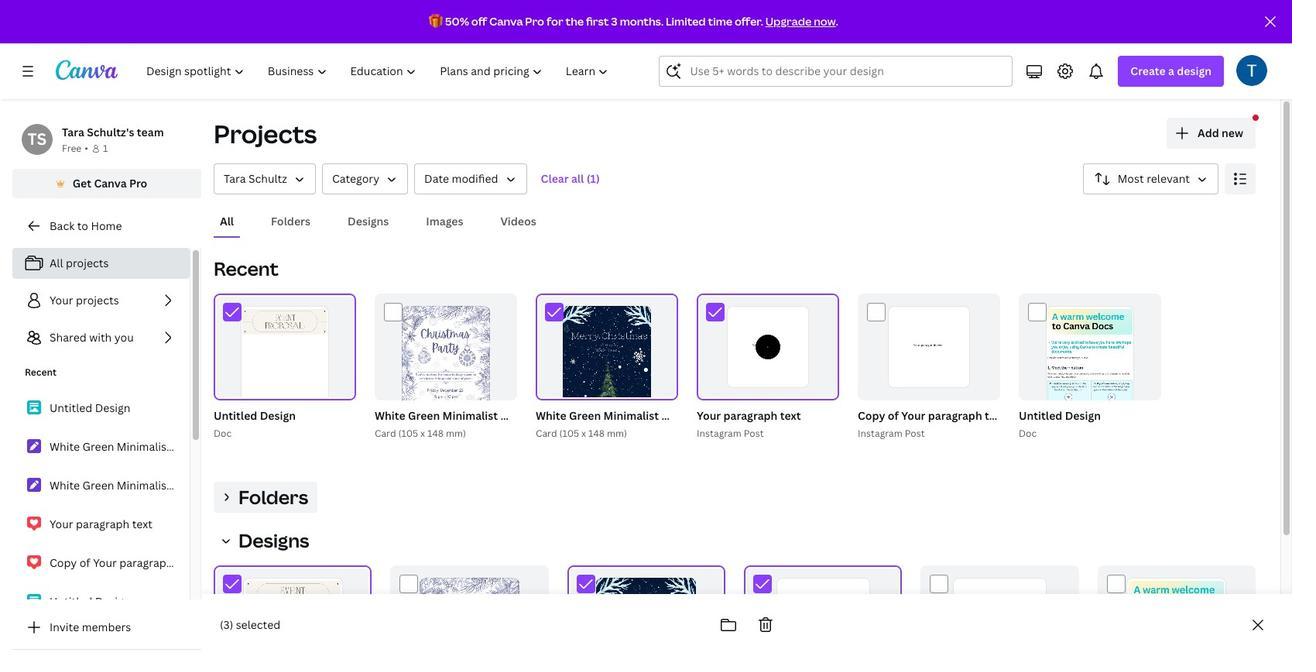 Task type: describe. For each thing, give the bounding box(es) containing it.
designs inside button
[[348, 214, 389, 229]]

create
[[1131, 64, 1166, 78]]

videos button
[[495, 207, 543, 236]]

1 mm) from the left
[[446, 427, 466, 440]]

most
[[1118, 171, 1145, 186]]

clear all (1) link
[[533, 163, 608, 194]]

1 of 2 for text
[[807, 382, 829, 394]]

schultz
[[249, 171, 287, 186]]

limited
[[666, 14, 706, 29]]

tara schultz's team element
[[22, 124, 53, 155]]

schultz's
[[87, 125, 134, 139]]

🎁 50% off canva pro for the first 3 months. limited time offer. upgrade now .
[[429, 14, 839, 29]]

members
[[82, 620, 131, 634]]

2 white from the left
[[536, 408, 567, 423]]

instagram inside your paragraph text instagram post
[[697, 427, 742, 440]]

create a design
[[1131, 64, 1212, 78]]

all projects
[[50, 256, 109, 270]]

free
[[62, 142, 82, 155]]

your for your paragraph text
[[50, 517, 73, 531]]

🎁
[[429, 14, 443, 29]]

tara schultz's team image
[[22, 124, 53, 155]]

images
[[426, 214, 464, 229]]

.
[[836, 14, 839, 29]]

text inside copy of your paragraph text instagram post
[[985, 408, 1006, 423]]

2 148 from the left
[[589, 427, 605, 440]]

copy for copy of your paragraph text instagram post
[[858, 408, 886, 423]]

2 for text
[[824, 382, 829, 394]]

back to home link
[[12, 211, 201, 242]]

your projects link
[[12, 285, 190, 316]]

1 of 2 for your
[[968, 382, 990, 394]]

2 mm) from the left
[[607, 427, 627, 440]]

modified
[[452, 171, 499, 186]]

1 148 from the left
[[428, 427, 444, 440]]

1 for your paragraph text
[[807, 382, 812, 394]]

(3)
[[220, 617, 233, 632]]

designs button
[[214, 525, 319, 556]]

tara schultz
[[224, 171, 287, 186]]

1 merry from the left
[[501, 408, 532, 423]]

1 horizontal spatial canva
[[490, 14, 523, 29]]

design
[[1178, 64, 1212, 78]]

1 for white green minimalist merry christmas card portrait
[[485, 382, 489, 394]]

•
[[85, 142, 88, 155]]

copy of your paragraph text instagram post
[[858, 408, 1006, 440]]

of for text
[[814, 382, 822, 394]]

your paragraph text link
[[12, 508, 190, 541]]

2 x from the left
[[582, 427, 587, 440]]

paragraph inside copy of your paragraph text instagram post
[[929, 408, 983, 423]]

of for minimalist
[[491, 382, 500, 394]]

list containing all projects
[[12, 248, 190, 353]]

your for your paragraph text instagram post
[[697, 408, 721, 423]]

add
[[1198, 125, 1220, 140]]

folders button
[[265, 207, 317, 236]]

get canva pro
[[73, 176, 147, 191]]

pro inside button
[[129, 176, 147, 191]]

folders inside button
[[271, 214, 311, 229]]

2 for your
[[985, 382, 990, 394]]

Date modified button
[[415, 163, 527, 194]]

1 white green minimalist merry christmas card portrait card (105 x 148 mm) from the left
[[375, 408, 660, 440]]

invite members
[[50, 620, 131, 634]]

2 christmas from the left
[[696, 408, 750, 423]]

post inside your paragraph text instagram post
[[744, 427, 764, 440]]

tara schultz image
[[1237, 55, 1268, 86]]

shared with you
[[50, 330, 134, 345]]

Sort by button
[[1084, 163, 1219, 194]]

2 (105 from the left
[[560, 427, 580, 440]]

shared
[[50, 330, 87, 345]]

canva inside the get canva pro button
[[94, 176, 127, 191]]

invite
[[50, 620, 79, 634]]

shared with you link
[[12, 322, 190, 353]]

your for your projects
[[50, 293, 73, 308]]

first
[[586, 14, 609, 29]]

most relevant
[[1118, 171, 1191, 186]]

a
[[1169, 64, 1175, 78]]

copy of your paragraph text link
[[12, 547, 196, 579]]

date
[[425, 171, 449, 186]]

Owner button
[[214, 163, 316, 194]]

upgrade
[[766, 14, 812, 29]]

the
[[566, 14, 584, 29]]

0 vertical spatial recent
[[214, 256, 279, 281]]

relevant
[[1147, 171, 1191, 186]]

free •
[[62, 142, 88, 155]]

copy for copy of your paragraph text
[[50, 555, 77, 570]]

all for all
[[220, 214, 234, 229]]

back
[[50, 218, 75, 233]]

1 minimalist from the left
[[443, 408, 498, 423]]

all button
[[214, 207, 240, 236]]

your paragraph text
[[50, 517, 153, 531]]

projects for all projects
[[66, 256, 109, 270]]

post inside copy of your paragraph text instagram post
[[905, 427, 925, 440]]

instagram inside copy of your paragraph text instagram post
[[858, 427, 903, 440]]

all projects link
[[12, 248, 190, 279]]

1 portrait from the left
[[619, 408, 660, 423]]

home
[[91, 218, 122, 233]]

projects
[[214, 117, 317, 150]]

list containing untitled design
[[12, 392, 196, 618]]

team
[[137, 125, 164, 139]]

designs button
[[342, 207, 395, 236]]

1 untitled design from the top
[[50, 401, 131, 415]]

images button
[[420, 207, 470, 236]]

your projects
[[50, 293, 119, 308]]

50%
[[445, 14, 469, 29]]

0 horizontal spatial recent
[[25, 366, 57, 379]]

tara for tara schultz's team
[[62, 125, 84, 139]]

2 for minimalist
[[502, 382, 507, 394]]



Task type: vqa. For each thing, say whether or not it's contained in the screenshot.


Task type: locate. For each thing, give the bounding box(es) containing it.
2 minimalist from the left
[[604, 408, 659, 423]]

(105
[[399, 427, 418, 440], [560, 427, 580, 440]]

christmas
[[535, 408, 589, 423], [696, 408, 750, 423]]

add new button
[[1167, 118, 1257, 149]]

0 vertical spatial untitled design link
[[12, 392, 190, 425]]

0 vertical spatial tara
[[62, 125, 84, 139]]

now
[[814, 14, 836, 29]]

projects
[[66, 256, 109, 270], [76, 293, 119, 308]]

1 horizontal spatial instagram
[[858, 427, 903, 440]]

create a design button
[[1119, 56, 1225, 87]]

0 vertical spatial designs
[[348, 214, 389, 229]]

all down tara schultz in the top of the page
[[220, 214, 234, 229]]

your inside your paragraph text instagram post
[[697, 408, 721, 423]]

clear
[[541, 171, 569, 186]]

recent down all button
[[214, 256, 279, 281]]

2 1 of 2 from the left
[[807, 382, 829, 394]]

you
[[114, 330, 134, 345]]

1 doc from the left
[[214, 427, 232, 440]]

0 horizontal spatial untitled design doc
[[214, 408, 296, 440]]

white green minimalist merry christmas card portrait card (105 x 148 mm)
[[375, 408, 660, 440], [536, 408, 821, 440]]

0 horizontal spatial merry
[[501, 408, 532, 423]]

with
[[89, 330, 112, 345]]

0 vertical spatial pro
[[526, 14, 545, 29]]

0 horizontal spatial designs
[[239, 528, 309, 553]]

0 horizontal spatial white
[[375, 408, 406, 423]]

clear all (1)
[[541, 171, 600, 186]]

your
[[50, 293, 73, 308], [697, 408, 721, 423], [902, 408, 926, 423], [50, 517, 73, 531], [93, 555, 117, 570]]

(1)
[[587, 171, 600, 186]]

recent
[[214, 256, 279, 281], [25, 366, 57, 379]]

green
[[408, 408, 440, 423], [569, 408, 601, 423]]

1 of 2
[[485, 382, 507, 394], [807, 382, 829, 394], [968, 382, 990, 394]]

add new
[[1198, 125, 1244, 140]]

post
[[744, 427, 764, 440], [905, 427, 925, 440]]

your paragraph text instagram post
[[697, 408, 801, 440]]

1 vertical spatial folders
[[239, 484, 308, 510]]

of for your
[[975, 382, 983, 394]]

time
[[708, 14, 733, 29]]

1 christmas from the left
[[535, 408, 589, 423]]

mm)
[[446, 427, 466, 440], [607, 427, 627, 440]]

date modified
[[425, 171, 499, 186]]

2
[[502, 382, 507, 394], [824, 382, 829, 394], [985, 382, 990, 394]]

1 post from the left
[[744, 427, 764, 440]]

tara for tara schultz
[[224, 171, 246, 186]]

off
[[472, 14, 487, 29]]

copy
[[858, 408, 886, 423], [50, 555, 77, 570]]

get
[[73, 176, 91, 191]]

pro down team
[[129, 176, 147, 191]]

2 instagram from the left
[[858, 427, 903, 440]]

all
[[220, 214, 234, 229], [50, 256, 63, 270]]

untitled design up invite members
[[50, 594, 131, 609]]

canva right "off"
[[490, 14, 523, 29]]

1 vertical spatial pro
[[129, 176, 147, 191]]

designs down folders dropdown button
[[239, 528, 309, 553]]

1 horizontal spatial recent
[[214, 256, 279, 281]]

0 vertical spatial untitled design
[[50, 401, 131, 415]]

doc
[[214, 427, 232, 440], [1019, 427, 1037, 440]]

1 2 from the left
[[502, 382, 507, 394]]

top level navigation element
[[136, 56, 622, 87]]

untitled design link down shared with you link
[[12, 392, 190, 425]]

1 horizontal spatial x
[[582, 427, 587, 440]]

card
[[591, 408, 616, 423], [752, 408, 777, 423], [375, 427, 396, 440], [536, 427, 557, 440]]

3 1 of 2 from the left
[[968, 382, 990, 394]]

1 horizontal spatial designs
[[348, 214, 389, 229]]

2 doc from the left
[[1019, 427, 1037, 440]]

untitled
[[50, 401, 92, 415], [214, 408, 257, 423], [1019, 408, 1063, 423], [50, 594, 92, 609]]

projects down back to home at the top left of the page
[[66, 256, 109, 270]]

0 vertical spatial folders
[[271, 214, 311, 229]]

1 vertical spatial untitled design link
[[12, 586, 190, 618]]

0 vertical spatial projects
[[66, 256, 109, 270]]

0 horizontal spatial post
[[744, 427, 764, 440]]

1 horizontal spatial mm)
[[607, 427, 627, 440]]

1 horizontal spatial post
[[905, 427, 925, 440]]

0 horizontal spatial copy
[[50, 555, 77, 570]]

projects for your projects
[[76, 293, 119, 308]]

canva right get
[[94, 176, 127, 191]]

folders
[[271, 214, 311, 229], [239, 484, 308, 510]]

2 untitled design link from the top
[[12, 586, 190, 618]]

1 untitled design link from the top
[[12, 392, 190, 425]]

1 vertical spatial copy
[[50, 555, 77, 570]]

1 horizontal spatial (105
[[560, 427, 580, 440]]

1 horizontal spatial doc
[[1019, 427, 1037, 440]]

of
[[491, 382, 500, 394], [814, 382, 822, 394], [975, 382, 983, 394], [888, 408, 899, 423], [80, 555, 90, 570]]

folders up designs dropdown button
[[239, 484, 308, 510]]

1 horizontal spatial christmas
[[696, 408, 750, 423]]

months.
[[620, 14, 664, 29]]

1
[[103, 142, 108, 155], [485, 382, 489, 394], [807, 382, 812, 394], [968, 382, 973, 394]]

upgrade now button
[[766, 14, 836, 29]]

1 horizontal spatial 1 of 2
[[807, 382, 829, 394]]

paragraph inside your paragraph text instagram post
[[724, 408, 778, 423]]

1 horizontal spatial green
[[569, 408, 601, 423]]

1 for copy of your paragraph text
[[968, 382, 973, 394]]

0 vertical spatial all
[[220, 214, 234, 229]]

all down back
[[50, 256, 63, 270]]

0 horizontal spatial x
[[421, 427, 425, 440]]

tara up the free
[[62, 125, 84, 139]]

1 vertical spatial tara
[[224, 171, 246, 186]]

0 horizontal spatial green
[[408, 408, 440, 423]]

1 green from the left
[[408, 408, 440, 423]]

get canva pro button
[[12, 169, 201, 198]]

selected
[[236, 617, 281, 632]]

back to home
[[50, 218, 122, 233]]

designs inside dropdown button
[[239, 528, 309, 553]]

untitled design link up members
[[12, 586, 190, 618]]

untitled design
[[50, 401, 131, 415], [50, 594, 131, 609]]

0 horizontal spatial portrait
[[619, 408, 660, 423]]

tara left 'schultz' at the top left of page
[[224, 171, 246, 186]]

folders inside dropdown button
[[239, 484, 308, 510]]

1 vertical spatial list
[[12, 392, 196, 618]]

copy of your paragraph text
[[50, 555, 196, 570]]

all
[[572, 171, 584, 186]]

None search field
[[660, 56, 1014, 87]]

folders down 'schultz' at the top left of page
[[271, 214, 311, 229]]

1 horizontal spatial copy
[[858, 408, 886, 423]]

copy inside copy of your paragraph text instagram post
[[858, 408, 886, 423]]

2 portrait from the left
[[780, 408, 821, 423]]

tara schultz's team
[[62, 125, 164, 139]]

list
[[12, 248, 190, 353], [12, 392, 196, 618]]

videos
[[501, 214, 537, 229]]

0 horizontal spatial christmas
[[535, 408, 589, 423]]

2 horizontal spatial 2
[[985, 382, 990, 394]]

design
[[95, 401, 131, 415], [260, 408, 296, 423], [1066, 408, 1102, 423], [95, 594, 131, 609]]

tara inside button
[[224, 171, 246, 186]]

0 horizontal spatial 148
[[428, 427, 444, 440]]

3 2 from the left
[[985, 382, 990, 394]]

1 horizontal spatial 2
[[824, 382, 829, 394]]

3
[[611, 14, 618, 29]]

2 post from the left
[[905, 427, 925, 440]]

category
[[332, 171, 380, 186]]

1 vertical spatial canva
[[94, 176, 127, 191]]

1 horizontal spatial pro
[[526, 14, 545, 29]]

1 horizontal spatial white
[[536, 408, 567, 423]]

0 horizontal spatial mm)
[[446, 427, 466, 440]]

Search search field
[[691, 57, 983, 86]]

designs down category button
[[348, 214, 389, 229]]

1 vertical spatial all
[[50, 256, 63, 270]]

1 horizontal spatial portrait
[[780, 408, 821, 423]]

projects down all projects link
[[76, 293, 119, 308]]

0 horizontal spatial 2
[[502, 382, 507, 394]]

for
[[547, 14, 564, 29]]

new
[[1222, 125, 1244, 140]]

0 horizontal spatial tara
[[62, 125, 84, 139]]

0 horizontal spatial instagram
[[697, 427, 742, 440]]

instagram
[[697, 427, 742, 440], [858, 427, 903, 440]]

1 horizontal spatial 148
[[589, 427, 605, 440]]

untitled design down shared with you
[[50, 401, 131, 415]]

all for all projects
[[50, 256, 63, 270]]

Category button
[[322, 163, 408, 194]]

0 horizontal spatial (105
[[399, 427, 418, 440]]

2 green from the left
[[569, 408, 601, 423]]

1 untitled design doc from the left
[[214, 408, 296, 440]]

0 vertical spatial list
[[12, 248, 190, 353]]

recent down shared
[[25, 366, 57, 379]]

1 horizontal spatial tara
[[224, 171, 246, 186]]

canva
[[490, 14, 523, 29], [94, 176, 127, 191]]

1 vertical spatial untitled design
[[50, 594, 131, 609]]

2 2 from the left
[[824, 382, 829, 394]]

2 white green minimalist merry christmas card portrait card (105 x 148 mm) from the left
[[536, 408, 821, 440]]

0 horizontal spatial pro
[[129, 176, 147, 191]]

x
[[421, 427, 425, 440], [582, 427, 587, 440]]

text inside your paragraph text instagram post
[[781, 408, 801, 423]]

1 horizontal spatial merry
[[662, 408, 694, 423]]

1 list from the top
[[12, 248, 190, 353]]

0 horizontal spatial minimalist
[[443, 408, 498, 423]]

0 horizontal spatial 1 of 2
[[485, 382, 507, 394]]

1 instagram from the left
[[697, 427, 742, 440]]

1 vertical spatial projects
[[76, 293, 119, 308]]

untitled design link
[[12, 392, 190, 425], [12, 586, 190, 618]]

invite members button
[[12, 612, 201, 643]]

all inside button
[[220, 214, 234, 229]]

0 horizontal spatial all
[[50, 256, 63, 270]]

offer.
[[735, 14, 764, 29]]

tara
[[62, 125, 84, 139], [224, 171, 246, 186]]

your inside copy of your paragraph text instagram post
[[902, 408, 926, 423]]

2 horizontal spatial 1 of 2
[[968, 382, 990, 394]]

(3) selected
[[220, 617, 281, 632]]

copy inside "copy of your paragraph text" link
[[50, 555, 77, 570]]

all inside list
[[50, 256, 63, 270]]

0 vertical spatial canva
[[490, 14, 523, 29]]

designs
[[348, 214, 389, 229], [239, 528, 309, 553]]

1 vertical spatial designs
[[239, 528, 309, 553]]

2 list from the top
[[12, 392, 196, 618]]

to
[[77, 218, 88, 233]]

1 horizontal spatial minimalist
[[604, 408, 659, 423]]

2 untitled design from the top
[[50, 594, 131, 609]]

2 untitled design doc from the left
[[1019, 408, 1102, 440]]

2 merry from the left
[[662, 408, 694, 423]]

1 horizontal spatial untitled design doc
[[1019, 408, 1102, 440]]

untitled design doc
[[214, 408, 296, 440], [1019, 408, 1102, 440]]

1 horizontal spatial all
[[220, 214, 234, 229]]

1 x from the left
[[421, 427, 425, 440]]

of inside copy of your paragraph text instagram post
[[888, 408, 899, 423]]

1 1 of 2 from the left
[[485, 382, 507, 394]]

portrait
[[619, 408, 660, 423], [780, 408, 821, 423]]

0 horizontal spatial doc
[[214, 427, 232, 440]]

0 horizontal spatial canva
[[94, 176, 127, 191]]

white
[[375, 408, 406, 423], [536, 408, 567, 423]]

148
[[428, 427, 444, 440], [589, 427, 605, 440]]

1 of 2 for minimalist
[[485, 382, 507, 394]]

0 vertical spatial copy
[[858, 408, 886, 423]]

1 vertical spatial recent
[[25, 366, 57, 379]]

folders button
[[214, 482, 318, 513]]

1 white from the left
[[375, 408, 406, 423]]

paragraph
[[724, 408, 778, 423], [929, 408, 983, 423], [76, 517, 130, 531], [119, 555, 173, 570]]

1 (105 from the left
[[399, 427, 418, 440]]

pro left for
[[526, 14, 545, 29]]



